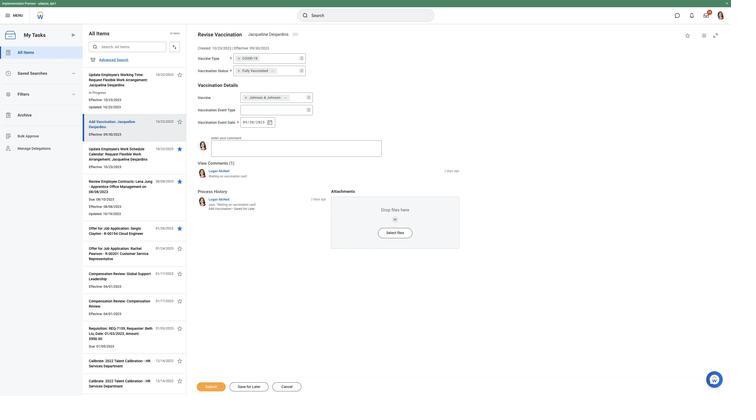Task type: locate. For each thing, give the bounding box(es) containing it.
1 horizontal spatial arrangement:
[[126, 78, 148, 82]]

1 vertical spatial prompts image
[[305, 107, 312, 113]]

updated:
[[89, 105, 102, 109], [89, 212, 102, 216]]

0 horizontal spatial all
[[18, 50, 23, 55]]

mcneil up "waiting
[[219, 198, 229, 202]]

/ right 30
[[254, 120, 256, 125]]

vaccination left card
[[224, 175, 240, 179]]

1 calibrate: 2022 talent calibration - hr services department button from the top
[[89, 359, 153, 370]]

2 clipboard image from the top
[[5, 112, 11, 119]]

1 vaccine from the top
[[198, 57, 211, 61]]

0 vertical spatial ‎-
[[102, 232, 103, 236]]

1 vertical spatial r-
[[105, 252, 109, 256]]

compensation inside compensation review: global support leadership
[[89, 272, 112, 276]]

type up date
[[228, 108, 235, 112]]

arrangement: down calendar:
[[89, 158, 111, 162]]

0 vertical spatial talent
[[114, 360, 124, 364]]

clipboard image
[[5, 50, 11, 56], [5, 112, 11, 119]]

effective: 10/23/2023 up updated: 10/23/2023
[[89, 98, 121, 102]]

3 star image from the top
[[177, 246, 183, 252]]

job up 00201
[[103, 247, 110, 251]]

ago for view comments (1)
[[454, 169, 459, 173]]

due: for requisition: req-7159, requester: beth liu, date: 01/03/2023, amount: $900.00
[[89, 345, 96, 349]]

desjardins inside add vaccination: jacqueline desjardins
[[89, 125, 106, 129]]

0 horizontal spatial arrangement:
[[89, 158, 111, 162]]

review: inside compensation review: global support leadership
[[113, 272, 126, 276]]

arrangement: down the time:
[[126, 78, 148, 82]]

1 vertical spatial add
[[209, 207, 214, 211]]

clipboard image up clock check image
[[5, 50, 11, 56]]

add down 'says,'
[[209, 207, 214, 211]]

2 for view comments (1)
[[444, 169, 446, 173]]

(1)
[[229, 161, 234, 166]]

created:
[[198, 46, 211, 50]]

later inside button
[[252, 385, 260, 390]]

1 mcneil from the top
[[219, 169, 229, 173]]

2 / from the left
[[254, 120, 256, 125]]

x small image left fully on the left of page
[[236, 68, 241, 74]]

update up calendar:
[[89, 147, 100, 151]]

type up the vaccination status
[[212, 57, 219, 61]]

1 services from the top
[[89, 365, 103, 369]]

0 vertical spatial chevron down image
[[72, 72, 76, 76]]

manage delegations link
[[0, 143, 83, 155]]

user plus image
[[5, 146, 11, 152]]

2 vertical spatial 08/08/2023
[[104, 205, 121, 209]]

0 vertical spatial all items
[[89, 30, 110, 37]]

representative
[[89, 257, 113, 261]]

1 talent from the top
[[114, 360, 124, 364]]

clipboard image for archive
[[5, 112, 11, 119]]

33 for 33
[[708, 11, 711, 14]]

review up requisition:
[[89, 305, 100, 309]]

jung
[[144, 180, 152, 184]]

01/17/2023 for compensation review: global support leadership
[[156, 272, 174, 276]]

update inside update employee's work schedule calendar: request flexible work arrangement: jacqueline desjardins
[[89, 147, 100, 151]]

1 logan mcneil button from the top
[[209, 169, 229, 174]]

2 talent from the top
[[114, 380, 124, 384]]

effective: down leadership
[[89, 285, 103, 289]]

days
[[447, 169, 453, 173], [314, 198, 320, 201]]

2 04/01/2023 from the top
[[104, 313, 121, 316]]

saved inside says, "waiting on vaccination card" add vaccination – saved for later
[[234, 207, 242, 211]]

2 job from the top
[[103, 247, 110, 251]]

1 vertical spatial arrangement:
[[89, 158, 111, 162]]

jacqueline desjardins
[[248, 32, 289, 37]]

on right waiting
[[220, 175, 223, 179]]

01/24/2023
[[156, 247, 174, 251]]

flexible up progress
[[103, 78, 116, 82]]

list containing all items
[[0, 46, 83, 155]]

2 review: from the top
[[113, 300, 126, 304]]

1 job from the top
[[103, 227, 110, 231]]

add inside add vaccination: jacqueline desjardins
[[89, 120, 95, 124]]

1 effective: 04/01/2023 from the top
[[89, 285, 121, 289]]

on up –
[[229, 203, 232, 207]]

1 logan mcneil from the top
[[209, 169, 229, 173]]

1 04/01/2023 from the top
[[104, 285, 121, 289]]

johnson right &
[[267, 96, 281, 100]]

1 12/14/2022 from the top
[[156, 360, 174, 363]]

offer for job application: rachel pearson ‎- r-00201 customer service representative button
[[89, 246, 153, 262]]

application: inside offer for job application: sergio clayton ‎- r-00194 cloud engineer
[[110, 227, 130, 231]]

vaccination inside says, "waiting on vaccination card" add vaccination – saved for later
[[233, 203, 249, 207]]

x small image inside covid-19, press delete to clear value. option
[[236, 56, 241, 61]]

logan mcneil button inside the process history region
[[209, 197, 229, 202]]

due: left the 08/10/2023
[[89, 198, 96, 202]]

type inside vaccination details group
[[228, 108, 235, 112]]

1 department from the top
[[104, 365, 123, 369]]

list
[[0, 46, 83, 155]]

0 vertical spatial due:
[[89, 198, 96, 202]]

01/17/2023 for compensation review: compensation review
[[156, 300, 174, 304]]

advanced
[[99, 58, 116, 62]]

for inside action bar region
[[247, 385, 251, 390]]

flexible inside update employee's work schedule calendar: request flexible work arrangement: jacqueline desjardins
[[119, 152, 132, 157]]

x small image inside fully vaccinated, press delete to clear value. option
[[236, 68, 241, 74]]

2 days ago inside the process history region
[[311, 198, 326, 201]]

2 review from the top
[[89, 305, 100, 309]]

employee's down advanced
[[101, 73, 119, 77]]

1 01/17/2023 from the top
[[156, 272, 174, 276]]

due: for review employee contracts: lena jung - apprentice office management on 08/08/2023
[[89, 198, 96, 202]]

0 vertical spatial 01/17/2023
[[156, 272, 174, 276]]

1 vertical spatial 12/14/2022
[[156, 380, 174, 384]]

2 12/14/2022 from the top
[[156, 380, 174, 384]]

0 vertical spatial ago
[[454, 169, 459, 173]]

2 offer from the top
[[89, 247, 97, 251]]

covid-19, press delete to clear value. option
[[235, 55, 260, 62]]

offer inside offer for job application: sergio clayton ‎- r-00194 cloud engineer
[[89, 227, 97, 231]]

1 vertical spatial items
[[24, 50, 34, 55]]

calibration
[[125, 360, 143, 364], [125, 380, 143, 384]]

arrangement: inside the update employee's working time: request flexible work arrangement: jacqueline desjardins
[[126, 78, 148, 82]]

work down working
[[116, 78, 125, 82]]

time:
[[134, 73, 144, 77]]

add left vaccination: in the left top of the page
[[89, 120, 95, 124]]

1 employee's from the top
[[101, 73, 119, 77]]

1 johnson from the left
[[250, 96, 263, 100]]

notifications large image
[[689, 13, 695, 18]]

0 vertical spatial logan mcneil button
[[209, 169, 229, 174]]

1 vertical spatial x small image
[[236, 68, 241, 74]]

0 vertical spatial offer
[[89, 227, 97, 231]]

for up pearson
[[98, 247, 103, 251]]

items down my
[[24, 50, 34, 55]]

$900.00
[[89, 337, 102, 341]]

1 vertical spatial flexible
[[119, 152, 132, 157]]

calibrate: 2022 talent calibration - hr services department for 2nd 'calibrate: 2022 talent calibration - hr services department' button from the bottom
[[89, 360, 150, 369]]

logan mcneil up "waiting
[[209, 198, 229, 202]]

advanced search button
[[97, 55, 131, 65]]

2 days ago for process history
[[311, 198, 326, 201]]

fully vaccinated element
[[242, 69, 268, 73]]

saved searches button
[[0, 67, 83, 80]]

2 event from the top
[[218, 121, 227, 125]]

jacqueline up in progress
[[89, 83, 107, 87]]

employee's inside the update employee's working time: request flexible work arrangement: jacqueline desjardins
[[101, 73, 119, 77]]

updated: down effective: 08/08/2023
[[89, 212, 102, 216]]

chevron down image
[[72, 72, 76, 76], [72, 92, 76, 97]]

effective: down calendar:
[[89, 165, 103, 169]]

effective: 04/01/2023 down leadership
[[89, 285, 121, 289]]

filters button
[[0, 88, 83, 101]]

on inside says, "waiting on vaccination card" add vaccination – saved for later
[[229, 203, 232, 207]]

1 horizontal spatial 2 days ago
[[444, 169, 459, 173]]

1 vertical spatial on
[[142, 185, 146, 189]]

for inside offer for job application: sergio clayton ‎- r-00194 cloud engineer
[[98, 227, 103, 231]]

2 vertical spatial work
[[133, 152, 141, 157]]

johnson & johnson, press delete to clear value. option
[[242, 95, 290, 101]]

for for offer for job application: rachel pearson ‎- r-00201 customer service representative
[[98, 247, 103, 251]]

fully vaccinated
[[242, 69, 268, 73]]

2 application: from the top
[[110, 247, 130, 251]]

effective:
[[234, 46, 249, 50], [89, 98, 103, 102], [89, 133, 103, 137], [89, 165, 103, 169], [89, 205, 103, 209], [89, 285, 103, 289], [89, 313, 103, 316]]

updated: down in progress
[[89, 105, 102, 109]]

mcneil for history
[[219, 198, 229, 202]]

effective: 10/23/2023 up employee
[[89, 165, 121, 169]]

review: down compensation review: global support leadership
[[113, 300, 126, 304]]

r- right clayton
[[104, 232, 107, 236]]

08/08/2023 down apprentice
[[89, 190, 108, 194]]

0 vertical spatial prompts image
[[298, 55, 304, 61]]

0 vertical spatial 04/01/2023
[[104, 285, 121, 289]]

saved
[[18, 71, 29, 76], [234, 207, 242, 211]]

created: 10/23/2023 | effective: 09/30/2023
[[198, 46, 269, 50]]

for for offer for job application: sergio clayton ‎- r-00194 cloud engineer
[[98, 227, 103, 231]]

1 vertical spatial all
[[18, 50, 23, 55]]

r- up representative
[[105, 252, 109, 256]]

prompts image
[[298, 55, 304, 61], [305, 107, 312, 113]]

2 logan mcneil from the top
[[209, 198, 229, 202]]

talent for first 'calibrate: 2022 talent calibration - hr services department' button from the bottom of the item list element
[[114, 380, 124, 384]]

review
[[89, 180, 100, 184], [89, 305, 100, 309]]

2 inside the process history region
[[311, 198, 313, 201]]

for up clayton
[[98, 227, 103, 231]]

vaccination up the |
[[215, 32, 242, 38]]

2 logan mcneil button from the top
[[209, 197, 229, 202]]

mcneil inside the process history region
[[219, 198, 229, 202]]

2 for process history
[[311, 198, 313, 201]]

liu,
[[89, 332, 95, 336]]

later
[[248, 207, 255, 211], [252, 385, 260, 390]]

vaccination for vaccination status
[[198, 69, 217, 73]]

all items down my
[[18, 50, 34, 55]]

1 vertical spatial ago
[[321, 198, 326, 201]]

1 review: from the top
[[113, 272, 126, 276]]

1 horizontal spatial /
[[254, 120, 256, 125]]

1 vertical spatial services
[[89, 385, 103, 389]]

1 vertical spatial 04/01/2023
[[104, 313, 121, 316]]

0 vertical spatial flexible
[[103, 78, 116, 82]]

event
[[218, 108, 227, 112], [218, 121, 227, 125]]

0 vertical spatial 2
[[444, 169, 446, 173]]

in progress
[[89, 91, 106, 95]]

1 vertical spatial talent
[[114, 380, 124, 384]]

04/01/2023 down compensation review: global support leadership
[[104, 285, 121, 289]]

for right save
[[247, 385, 251, 390]]

inbox large image
[[704, 13, 709, 18]]

type
[[212, 57, 219, 61], [228, 108, 235, 112]]

vaccine up vaccination event type
[[198, 96, 211, 100]]

logan mcneil button up "waiting
[[209, 197, 229, 202]]

johnson left &
[[250, 96, 263, 100]]

application: up 00201
[[110, 247, 130, 251]]

33 left profile logan mcneil image
[[708, 11, 711, 14]]

ago inside the process history region
[[321, 198, 326, 201]]

2 due: from the top
[[89, 345, 96, 349]]

0 vertical spatial saved
[[18, 71, 29, 76]]

review: inside compensation review: compensation review
[[113, 300, 126, 304]]

clock check image
[[5, 71, 11, 77]]

arrangement: inside update employee's work schedule calendar: request flexible work arrangement: jacqueline desjardins
[[89, 158, 111, 162]]

sort image
[[172, 44, 177, 50]]

1 update from the top
[[89, 73, 100, 77]]

1 horizontal spatial days
[[447, 169, 453, 173]]

request inside update employee's work schedule calendar: request flexible work arrangement: jacqueline desjardins
[[105, 152, 118, 157]]

0 vertical spatial calibrate: 2022 talent calibration - hr services department
[[89, 360, 150, 369]]

1 vertical spatial ‎-
[[103, 252, 104, 256]]

4 star image from the top
[[177, 271, 183, 277]]

2 employee's from the top
[[101, 147, 119, 151]]

arrangement:
[[126, 78, 148, 82], [89, 158, 111, 162]]

0 horizontal spatial /
[[247, 120, 249, 125]]

1 horizontal spatial flexible
[[119, 152, 132, 157]]

items
[[96, 30, 110, 37], [24, 50, 34, 55]]

global
[[127, 272, 137, 276]]

effective: 04/01/2023 for compensation review: compensation review
[[89, 313, 121, 316]]

logan mcneil inside the process history region
[[209, 198, 229, 202]]

clipboard image inside all items button
[[5, 50, 11, 56]]

compensation review: compensation review
[[89, 300, 150, 309]]

1 vertical spatial later
[[252, 385, 260, 390]]

2 effective: 04/01/2023 from the top
[[89, 313, 121, 316]]

2 updated: from the top
[[89, 212, 102, 216]]

0 vertical spatial 2022
[[105, 360, 113, 364]]

0 horizontal spatial ago
[[321, 198, 326, 201]]

all items
[[89, 30, 110, 37], [18, 50, 34, 55]]

‎- inside offer for job application: rachel pearson ‎- r-00201 customer service representative
[[103, 252, 104, 256]]

enter your comment text field
[[211, 141, 382, 157]]

advanced search
[[99, 58, 128, 62]]

1 chevron down image from the top
[[72, 72, 76, 76]]

1 updated: from the top
[[89, 105, 102, 109]]

1 vertical spatial clipboard image
[[5, 112, 11, 119]]

0 horizontal spatial johnson
[[250, 96, 263, 100]]

ago for process history
[[321, 198, 326, 201]]

1 vertical spatial 2022
[[105, 380, 113, 384]]

0 vertical spatial calibration
[[125, 360, 143, 364]]

vaccine inside vaccination details group
[[198, 96, 211, 100]]

for right –
[[243, 207, 247, 211]]

cancel button
[[273, 383, 302, 392]]

days for process history
[[314, 198, 320, 201]]

offer up clayton
[[89, 227, 97, 231]]

employee's for request
[[101, 147, 119, 151]]

2 department from the top
[[104, 385, 123, 389]]

2 johnson from the left
[[267, 96, 281, 100]]

0 vertical spatial effective: 04/01/2023
[[89, 285, 121, 289]]

vaccination down vaccination event type
[[198, 121, 217, 125]]

saved right –
[[234, 207, 242, 211]]

employee's up calendar:
[[101, 147, 119, 151]]

logan up waiting
[[209, 169, 218, 173]]

1 vertical spatial review:
[[113, 300, 126, 304]]

1 event from the top
[[218, 108, 227, 112]]

2 update from the top
[[89, 147, 100, 151]]

1 vertical spatial calibrate: 2022 talent calibration - hr services department
[[89, 380, 150, 389]]

x small image left &
[[243, 95, 249, 100]]

vaccination details
[[198, 83, 238, 88]]

0 vertical spatial review:
[[113, 272, 126, 276]]

effective: 08/08/2023
[[89, 205, 121, 209]]

r- inside offer for job application: sergio clayton ‎- r-00194 cloud engineer
[[104, 232, 107, 236]]

all
[[89, 30, 95, 37], [18, 50, 23, 55]]

vaccination
[[224, 175, 240, 179], [233, 203, 249, 207]]

office
[[109, 185, 119, 189]]

jacqueline down schedule
[[112, 158, 130, 162]]

1 vertical spatial request
[[105, 152, 118, 157]]

add inside says, "waiting on vaccination card" add vaccination – saved for later
[[209, 207, 214, 211]]

work down schedule
[[133, 152, 141, 157]]

2 01/17/2023 from the top
[[156, 300, 174, 304]]

33
[[708, 11, 711, 14], [170, 32, 173, 35]]

compensation review: global support leadership button
[[89, 271, 153, 283]]

clipboard image left archive
[[5, 112, 11, 119]]

logan for history
[[209, 198, 218, 202]]

review up apprentice
[[89, 180, 100, 184]]

1 calibrate: 2022 talent calibration - hr services department from the top
[[89, 360, 150, 369]]

0 vertical spatial calibrate:
[[89, 360, 104, 364]]

1 vertical spatial effective: 04/01/2023
[[89, 313, 121, 316]]

vaccination event date group
[[241, 117, 275, 128]]

1 horizontal spatial add
[[209, 207, 214, 211]]

effective: 04/01/2023 up requisition:
[[89, 313, 121, 316]]

33 inside button
[[708, 11, 711, 14]]

event for date
[[218, 121, 227, 125]]

12/14/2022 for first 'calibrate: 2022 talent calibration - hr services department' button from the bottom of the item list element
[[156, 380, 174, 384]]

2 2022 from the top
[[105, 380, 113, 384]]

menu
[[13, 13, 23, 17]]

0 vertical spatial add
[[89, 120, 95, 124]]

1 review from the top
[[89, 180, 100, 184]]

offer for job application: rachel pearson ‎- r-00201 customer service representative
[[89, 247, 149, 261]]

04/01/2023 for global
[[104, 285, 121, 289]]

r- inside offer for job application: rachel pearson ‎- r-00201 customer service representative
[[105, 252, 109, 256]]

09/30/2023 down add vaccination: jacqueline desjardins
[[104, 133, 121, 137]]

0 horizontal spatial days
[[314, 198, 320, 201]]

0 vertical spatial work
[[116, 78, 125, 82]]

offer up pearson
[[89, 247, 97, 251]]

chevron down image for saved searches
[[72, 72, 76, 76]]

fullscreen image
[[713, 33, 719, 39]]

1 vertical spatial days
[[314, 198, 320, 201]]

engineer
[[129, 232, 143, 236]]

logan mcneil up waiting
[[209, 169, 229, 173]]

0 vertical spatial employee's
[[101, 73, 119, 77]]

apprentice
[[91, 185, 108, 189]]

33 inside item list element
[[170, 32, 173, 35]]

cloud
[[119, 232, 128, 236]]

event up vaccination event date
[[218, 108, 227, 112]]

1 horizontal spatial johnson
[[267, 96, 281, 100]]

vaccination details group
[[198, 82, 721, 128]]

add vaccination: jacqueline desjardins button
[[89, 119, 153, 130]]

all items inside button
[[18, 50, 34, 55]]

hr
[[146, 360, 150, 364], [146, 380, 150, 384]]

1 due: from the top
[[89, 198, 96, 202]]

‎- inside offer for job application: sergio clayton ‎- r-00194 cloud engineer
[[102, 232, 103, 236]]

1 vertical spatial 08/08/2023
[[89, 190, 108, 194]]

1 vertical spatial vaccination
[[233, 203, 249, 207]]

1 vertical spatial update
[[89, 147, 100, 151]]

2 calibrate: from the top
[[89, 380, 104, 384]]

19
[[254, 57, 258, 60]]

x small image inside johnson & johnson, press delete to clear value. option
[[243, 95, 249, 100]]

update down configure image
[[89, 73, 100, 77]]

1 offer from the top
[[89, 227, 97, 231]]

vaccination for vaccination event type
[[198, 108, 217, 112]]

enter your comment
[[211, 136, 241, 140]]

0 vertical spatial logan
[[209, 169, 218, 173]]

2 services from the top
[[89, 385, 103, 389]]

update for update employee's working time: request flexible work arrangement: jacqueline desjardins
[[89, 73, 100, 77]]

vaccination down vaccine type
[[198, 69, 217, 73]]

1 horizontal spatial 33
[[708, 11, 711, 14]]

2 logan from the top
[[209, 198, 218, 202]]

request right calendar:
[[105, 152, 118, 157]]

johnson & johnson
[[250, 96, 281, 100]]

offer
[[89, 227, 97, 231], [89, 247, 97, 251]]

jacqueline desjardins element
[[248, 32, 292, 37]]

0 vertical spatial all
[[89, 30, 95, 37]]

application: inside offer for job application: rachel pearson ‎- r-00201 customer service representative
[[110, 247, 130, 251]]

offer inside offer for job application: rachel pearson ‎- r-00201 customer service representative
[[89, 247, 97, 251]]

employee's inside update employee's work schedule calendar: request flexible work arrangement: jacqueline desjardins
[[101, 147, 119, 151]]

prompts image
[[298, 68, 304, 74], [305, 94, 312, 101]]

1 star image from the top
[[177, 119, 183, 125]]

1 clipboard image from the top
[[5, 50, 11, 56]]

‎- right clayton
[[102, 232, 103, 236]]

0 vertical spatial 09/30/2023
[[250, 46, 269, 50]]

logan mcneil button for history
[[209, 197, 229, 202]]

2 chevron down image from the top
[[72, 92, 76, 97]]

saved right clock check image
[[18, 71, 29, 76]]

offer for offer for job application: rachel pearson ‎- r-00201 customer service representative
[[89, 247, 97, 251]]

days inside the process history region
[[314, 198, 320, 201]]

0 vertical spatial items
[[96, 30, 110, 37]]

0 vertical spatial update
[[89, 73, 100, 77]]

1 hr from the top
[[146, 360, 150, 364]]

09/30/2023
[[250, 46, 269, 50], [104, 133, 121, 137]]

star image
[[685, 33, 691, 39], [177, 72, 183, 78], [177, 146, 183, 152], [177, 226, 183, 232], [177, 299, 183, 305], [177, 326, 183, 332], [177, 359, 183, 365], [177, 379, 183, 385]]

update inside the update employee's working time: request flexible work arrangement: jacqueline desjardins
[[89, 73, 100, 77]]

33 left items
[[170, 32, 173, 35]]

x small image left "covid-"
[[236, 56, 241, 61]]

2 horizontal spatial on
[[229, 203, 232, 207]]

review: left global
[[113, 272, 126, 276]]

history
[[214, 190, 227, 195]]

2 star image from the top
[[177, 179, 183, 185]]

1 vertical spatial calibrate: 2022 talent calibration - hr services department button
[[89, 379, 153, 390]]

01/26/2023
[[156, 227, 174, 231]]

says,
[[209, 203, 216, 207]]

updated: for review employee contracts: lena jung - apprentice office management on 08/08/2023
[[89, 212, 102, 216]]

later down card"
[[248, 207, 255, 211]]

logan inside the process history region
[[209, 198, 218, 202]]

event left date
[[218, 121, 227, 125]]

logan mcneil button
[[209, 169, 229, 174], [209, 197, 229, 202]]

vaccine for vaccine type
[[198, 57, 211, 61]]

job inside offer for job application: sergio clayton ‎- r-00194 cloud engineer
[[103, 227, 110, 231]]

card
[[241, 175, 247, 179]]

saved inside dropdown button
[[18, 71, 29, 76]]

1 vertical spatial logan
[[209, 198, 218, 202]]

mcneil
[[219, 169, 229, 173], [219, 198, 229, 202]]

0 vertical spatial event
[[218, 108, 227, 112]]

1 horizontal spatial saved
[[234, 207, 242, 211]]

view comments (1)
[[198, 161, 234, 166]]

1 logan from the top
[[209, 169, 218, 173]]

for inside says, "waiting on vaccination card" add vaccination – saved for later
[[243, 207, 247, 211]]

support
[[138, 272, 151, 276]]

0 vertical spatial hr
[[146, 360, 150, 364]]

work left schedule
[[120, 147, 129, 151]]

star image
[[177, 119, 183, 125], [177, 179, 183, 185], [177, 246, 183, 252], [177, 271, 183, 277]]

vaccine for vaccine
[[198, 96, 211, 100]]

all up saved searches
[[18, 50, 23, 55]]

calendar:
[[89, 152, 104, 157]]

flexible down schedule
[[119, 152, 132, 157]]

later inside says, "waiting on vaccination card" add vaccination – saved for later
[[248, 207, 255, 211]]

0 horizontal spatial 09/30/2023
[[104, 133, 121, 137]]

compensation for compensation review: global support leadership
[[89, 272, 112, 276]]

Vaccination Event Type field
[[241, 106, 304, 115]]

clipboard image inside archive button
[[5, 112, 11, 119]]

schedule
[[130, 147, 144, 151]]

0 vertical spatial 12/14/2022
[[156, 360, 174, 363]]

johnson & johnson element
[[250, 96, 281, 100]]

1 horizontal spatial 2
[[444, 169, 446, 173]]

for inside offer for job application: rachel pearson ‎- r-00201 customer service representative
[[98, 247, 103, 251]]

1 horizontal spatial items
[[96, 30, 110, 37]]

star image for compensation review: global support leadership
[[177, 271, 183, 277]]

0 vertical spatial type
[[212, 57, 219, 61]]

event for type
[[218, 108, 227, 112]]

0 vertical spatial later
[[248, 207, 255, 211]]

updated: for update employee's working time: request flexible work arrangement: jacqueline desjardins
[[89, 105, 102, 109]]

all up search image
[[89, 30, 95, 37]]

save
[[238, 385, 246, 390]]

compensation for compensation review: compensation review
[[89, 300, 112, 304]]

logan mcneil for history
[[209, 198, 229, 202]]

mcneil up waiting on vaccination card
[[219, 169, 229, 173]]

/ right 09
[[247, 120, 249, 125]]

1 horizontal spatial ago
[[454, 169, 459, 173]]

0 horizontal spatial flexible
[[103, 78, 116, 82]]

‎- up representative
[[103, 252, 104, 256]]

covid-
[[242, 57, 254, 60]]

job inside offer for job application: rachel pearson ‎- r-00201 customer service representative
[[103, 247, 110, 251]]

vaccination down "waiting
[[215, 207, 231, 211]]

2 mcneil from the top
[[219, 198, 229, 202]]

vaccination inside says, "waiting on vaccination card" add vaccination – saved for later
[[215, 207, 231, 211]]

req-
[[109, 327, 117, 331]]

2 calibrate: 2022 talent calibration - hr services department from the top
[[89, 380, 150, 389]]

2 vertical spatial on
[[229, 203, 232, 207]]

0 horizontal spatial add
[[89, 120, 95, 124]]

application:
[[110, 227, 130, 231], [110, 247, 130, 251]]

08/08/2023 up "10/19/2023"
[[104, 205, 121, 209]]

jacqueline inside update employee's work schedule calendar: request flexible work arrangement: jacqueline desjardins
[[112, 158, 130, 162]]

09/30/2023 up the 19 at the left top of page
[[250, 46, 269, 50]]

0 vertical spatial 2 days ago
[[444, 169, 459, 173]]

04/01/2023 down compensation review: compensation review
[[104, 313, 121, 316]]

on down jung at the left of the page
[[142, 185, 146, 189]]

effective: right the |
[[234, 46, 249, 50]]

request up in progress
[[89, 78, 102, 82]]

0 vertical spatial calibrate: 2022 talent calibration - hr services department button
[[89, 359, 153, 370]]

x small image
[[236, 56, 241, 61], [236, 68, 241, 74], [243, 95, 249, 100]]

logan mcneil
[[209, 169, 229, 173], [209, 198, 229, 202]]

1 horizontal spatial prompts image
[[305, 107, 312, 113]]

1 horizontal spatial all
[[89, 30, 95, 37]]

0 horizontal spatial saved
[[18, 71, 29, 76]]

logan mcneil button up waiting
[[209, 169, 229, 174]]

later right save
[[252, 385, 260, 390]]

00194
[[107, 232, 118, 236]]

flexible inside the update employee's working time: request flexible work arrangement: jacqueline desjardins
[[103, 78, 116, 82]]

calibrate: 2022 talent calibration - hr services department
[[89, 360, 150, 369], [89, 380, 150, 389]]

searches
[[30, 71, 47, 76]]

1 vertical spatial logan mcneil
[[209, 198, 229, 202]]

logan up 'says,'
[[209, 198, 218, 202]]

vaccination event date
[[198, 121, 235, 125]]

0 vertical spatial effective: 10/23/2023
[[89, 98, 121, 102]]

your
[[220, 136, 226, 140]]

0 vertical spatial review
[[89, 180, 100, 184]]

jacqueline right vaccination: in the left top of the page
[[117, 120, 135, 124]]

2 vaccine from the top
[[198, 96, 211, 100]]

all items up search image
[[89, 30, 110, 37]]

1 application: from the top
[[110, 227, 130, 231]]

vaccination up –
[[233, 203, 249, 207]]

Search: All Items text field
[[89, 42, 166, 52]]

1 vertical spatial all items
[[18, 50, 34, 55]]

for for save for later
[[247, 385, 251, 390]]

08/08/2023 right jung at the left of the page
[[156, 180, 174, 184]]

review:
[[113, 272, 126, 276], [113, 300, 126, 304]]

10/19/2023
[[103, 212, 121, 216]]

1 vertical spatial department
[[104, 385, 123, 389]]

0 vertical spatial mcneil
[[219, 169, 229, 173]]

vaccination for vaccination details
[[198, 83, 223, 88]]

x small image for status
[[236, 68, 241, 74]]

application: up cloud
[[110, 227, 130, 231]]

vaccination up vaccination event date
[[198, 108, 217, 112]]

00201
[[109, 252, 119, 256]]

archive button
[[0, 109, 83, 122]]

1 horizontal spatial prompts image
[[305, 94, 312, 101]]



Task type: vqa. For each thing, say whether or not it's contained in the screenshot.
"Jacqueline" within Update Employee's Working Time: Request Flexible Work Arrangement: Jacqueline Desjardins
yes



Task type: describe. For each thing, give the bounding box(es) containing it.
job for 00194
[[103, 227, 110, 231]]

logan mcneil button for comments
[[209, 169, 229, 174]]

items
[[173, 32, 180, 35]]

r- for 00201
[[105, 252, 109, 256]]

1 horizontal spatial on
[[220, 175, 223, 179]]

08/08/2023 inside review employee contracts: lena jung - apprentice office management on 08/08/2023
[[89, 190, 108, 194]]

effective: down vaccination: in the left top of the page
[[89, 133, 103, 137]]

select
[[386, 231, 396, 235]]

or
[[394, 218, 397, 222]]

date
[[228, 121, 235, 125]]

desjardins inside update employee's work schedule calendar: request flexible work arrangement: jacqueline desjardins
[[130, 158, 148, 162]]

2 hr from the top
[[146, 380, 150, 384]]

vaccination event type
[[198, 108, 235, 112]]

x small image for type
[[236, 56, 241, 61]]

progress
[[93, 91, 106, 95]]

management
[[120, 185, 141, 189]]

enter
[[211, 136, 219, 140]]

effective: 04/01/2023 for compensation review: global support leadership
[[89, 285, 121, 289]]

clipboard image for all items
[[5, 50, 11, 56]]

30
[[249, 120, 254, 125]]

desjardins inside the update employee's working time: request flexible work arrangement: jacqueline desjardins
[[107, 83, 125, 87]]

requisition:
[[89, 327, 108, 331]]

comments
[[208, 161, 228, 166]]

7159,
[[117, 327, 126, 331]]

justify image
[[5, 12, 11, 19]]

review inside compensation review: compensation review
[[89, 305, 100, 309]]

gear image
[[702, 33, 707, 38]]

search image
[[302, 12, 308, 19]]

says, "waiting on vaccination card" add vaccination – saved for later
[[209, 203, 256, 211]]

save for later
[[238, 385, 260, 390]]

updated: 10/23/2023
[[89, 105, 121, 109]]

jacqueline up the 19 at the left top of page
[[248, 32, 268, 37]]

working
[[120, 73, 134, 77]]

implementation
[[2, 2, 24, 5]]

approve
[[26, 134, 39, 138]]

review: for global
[[113, 272, 126, 276]]

employee's photo (logan mcneil) image
[[198, 141, 208, 151]]

implementation preview -   adeptai_dpt1
[[2, 2, 56, 5]]

- inside review employee contracts: lena jung - apprentice office management on 08/08/2023
[[89, 185, 90, 189]]

employee's for flexible
[[101, 73, 119, 77]]

manage delegations
[[18, 147, 51, 151]]

requisition: req-7159, requester: beth liu, date: 01/03/2023, amount: $900.00 button
[[89, 326, 153, 343]]

2023
[[256, 120, 265, 125]]

files
[[397, 231, 404, 235]]

star image for review employee contracts: lena jung - apprentice office management on 08/08/2023
[[177, 179, 183, 185]]

|
[[232, 46, 233, 50]]

beth
[[145, 327, 153, 331]]

chevron down image for filters
[[72, 92, 76, 97]]

pearson
[[89, 252, 102, 256]]

card"
[[249, 203, 256, 207]]

1 vertical spatial work
[[120, 147, 129, 151]]

calibrate: 2022 talent calibration - hr services department for first 'calibrate: 2022 talent calibration - hr services department' button from the bottom of the item list element
[[89, 380, 150, 389]]

search
[[117, 58, 128, 62]]

delegations
[[32, 147, 51, 151]]

‎- for pearson
[[103, 252, 104, 256]]

01/03/2023
[[156, 327, 174, 331]]

1 calibration from the top
[[125, 360, 143, 364]]

all items inside item list element
[[89, 30, 110, 37]]

transformation import image
[[71, 33, 76, 38]]

item list element
[[83, 24, 186, 397]]

2 effective: 10/23/2023 from the top
[[89, 165, 121, 169]]

33 items
[[170, 32, 180, 35]]

status
[[218, 69, 228, 73]]

revise vaccination
[[198, 32, 242, 38]]

effective: up requisition:
[[89, 313, 103, 316]]

filters
[[18, 92, 29, 97]]

menu banner
[[0, 0, 731, 24]]

perspective image
[[5, 91, 11, 98]]

process
[[198, 190, 213, 195]]

09/30/2023 inside item list element
[[104, 133, 121, 137]]

Search Workday  search field
[[312, 10, 424, 21]]

days for view comments (1)
[[447, 169, 453, 173]]

close environment banner image
[[726, 2, 729, 5]]

customer
[[120, 252, 136, 256]]

preview
[[25, 2, 36, 5]]

configure image
[[90, 57, 96, 63]]

job for 00201
[[103, 247, 110, 251]]

jacqueline inside the update employee's working time: request flexible work arrangement: jacqueline desjardins
[[89, 83, 107, 87]]

prompts image for vaccine type
[[298, 55, 304, 61]]

in
[[89, 91, 92, 95]]

04/01/2023 for compensation
[[104, 313, 121, 316]]

due: 01/05/2023
[[89, 345, 114, 349]]

01/05/2023
[[96, 345, 114, 349]]

all inside button
[[18, 50, 23, 55]]

1 calibrate: from the top
[[89, 360, 104, 364]]

0 vertical spatial 08/08/2023
[[156, 180, 174, 184]]

review employee contracts: lena jung - apprentice office management on 08/08/2023
[[89, 180, 152, 194]]

offer for offer for job application: sergio clayton ‎- r-00194 cloud engineer
[[89, 227, 97, 231]]

vaccination details button
[[198, 83, 238, 88]]

&
[[264, 96, 266, 100]]

revise
[[198, 32, 213, 38]]

2 calibrate: 2022 talent calibration - hr services department button from the top
[[89, 379, 153, 390]]

process history region
[[198, 189, 326, 213]]

rachel
[[131, 247, 142, 251]]

talent for 2nd 'calibrate: 2022 talent calibration - hr services department' button from the bottom
[[114, 360, 124, 364]]

adeptai_dpt1
[[38, 2, 56, 5]]

1 effective: 10/23/2023 from the top
[[89, 98, 121, 102]]

fully
[[242, 69, 250, 73]]

archive
[[18, 113, 32, 118]]

tasks
[[32, 32, 46, 38]]

review: for compensation
[[113, 300, 126, 304]]

bulk approve
[[18, 134, 39, 138]]

items inside item list element
[[96, 30, 110, 37]]

0 vertical spatial vaccination
[[224, 175, 240, 179]]

rename image
[[5, 133, 11, 139]]

action bar region
[[186, 378, 731, 397]]

application: for customer
[[110, 247, 130, 251]]

related actions image
[[271, 69, 275, 73]]

logan for comments
[[209, 169, 218, 173]]

vaccination for vaccination event date
[[198, 121, 217, 125]]

calendar image
[[267, 120, 273, 126]]

jacqueline inside add vaccination: jacqueline desjardins
[[117, 120, 135, 124]]

leadership
[[89, 277, 107, 282]]

attachments region
[[331, 189, 459, 249]]

details
[[224, 83, 238, 88]]

0 horizontal spatial type
[[212, 57, 219, 61]]

view
[[198, 161, 207, 166]]

compensation review: global support leadership
[[89, 272, 151, 282]]

prompts image for vaccination event type
[[305, 107, 312, 113]]

r- for 00194
[[104, 232, 107, 236]]

update for update employee's work schedule calendar: request flexible work arrangement: jacqueline desjardins
[[89, 147, 100, 151]]

bulk approve link
[[0, 130, 83, 143]]

application: for cloud
[[110, 227, 130, 231]]

save for later button
[[230, 383, 269, 392]]

services for first 'calibrate: 2022 talent calibration - hr services department' button from the bottom of the item list element
[[89, 385, 103, 389]]

request inside the update employee's working time: request flexible work arrangement: jacqueline desjardins
[[89, 78, 102, 82]]

1 2022 from the top
[[105, 360, 113, 364]]

33 for 33 items
[[170, 32, 173, 35]]

prompts image for vaccine
[[305, 94, 312, 101]]

offer for job application: sergio clayton ‎- r-00194 cloud engineer
[[89, 227, 143, 236]]

1 / from the left
[[247, 120, 249, 125]]

work inside the update employee's working time: request flexible work arrangement: jacqueline desjardins
[[116, 78, 125, 82]]

on inside review employee contracts: lena jung - apprentice office management on 08/08/2023
[[142, 185, 146, 189]]

update employee's work schedule calendar: request flexible work arrangement: jacqueline desjardins button
[[89, 146, 153, 163]]

related actions image
[[283, 96, 287, 100]]

my
[[24, 32, 31, 38]]

fully vaccinated, press delete to clear value. option
[[235, 68, 277, 74]]

vaccine type
[[198, 57, 219, 61]]

services for 2nd 'calibrate: 2022 talent calibration - hr services department' button from the bottom
[[89, 365, 103, 369]]

prompts image for vaccination status
[[298, 68, 304, 74]]

effective: down due: 08/10/2023
[[89, 205, 103, 209]]

profile logan mcneil image
[[717, 11, 725, 21]]

contracts:
[[118, 180, 135, 184]]

logan mcneil for comments
[[209, 169, 229, 173]]

mcneil for comments
[[219, 169, 229, 173]]

select files
[[386, 231, 404, 235]]

my tasks element
[[0, 24, 83, 397]]

attachments
[[331, 189, 355, 194]]

- inside menu banner
[[36, 2, 37, 5]]

2 calibration from the top
[[125, 380, 143, 384]]

covid-19 element
[[242, 56, 258, 61]]

service
[[137, 252, 149, 256]]

submit button
[[197, 383, 226, 392]]

vaccination status
[[198, 69, 228, 73]]

requester:
[[127, 327, 144, 331]]

‎- for clayton
[[102, 232, 103, 236]]

effective: down in progress
[[89, 98, 103, 102]]

vaccinated
[[251, 69, 268, 73]]

employee
[[101, 180, 117, 184]]

2 days ago for view comments (1)
[[444, 169, 459, 173]]

12/14/2022 for 2nd 'calibrate: 2022 talent calibration - hr services department' button from the bottom
[[156, 360, 174, 363]]

update employee's working time: request flexible work arrangement: jacqueline desjardins button
[[89, 72, 153, 88]]

offer for job application: sergio clayton ‎- r-00194 cloud engineer button
[[89, 226, 153, 237]]

items inside button
[[24, 50, 34, 55]]

all inside item list element
[[89, 30, 95, 37]]

search image
[[92, 44, 98, 50]]

star image for add vaccination: jacqueline desjardins
[[177, 119, 183, 125]]

review inside review employee contracts: lena jung - apprentice office management on 08/08/2023
[[89, 180, 100, 184]]

due: 08/10/2023
[[89, 198, 114, 202]]

waiting on vaccination card
[[209, 175, 247, 179]]



